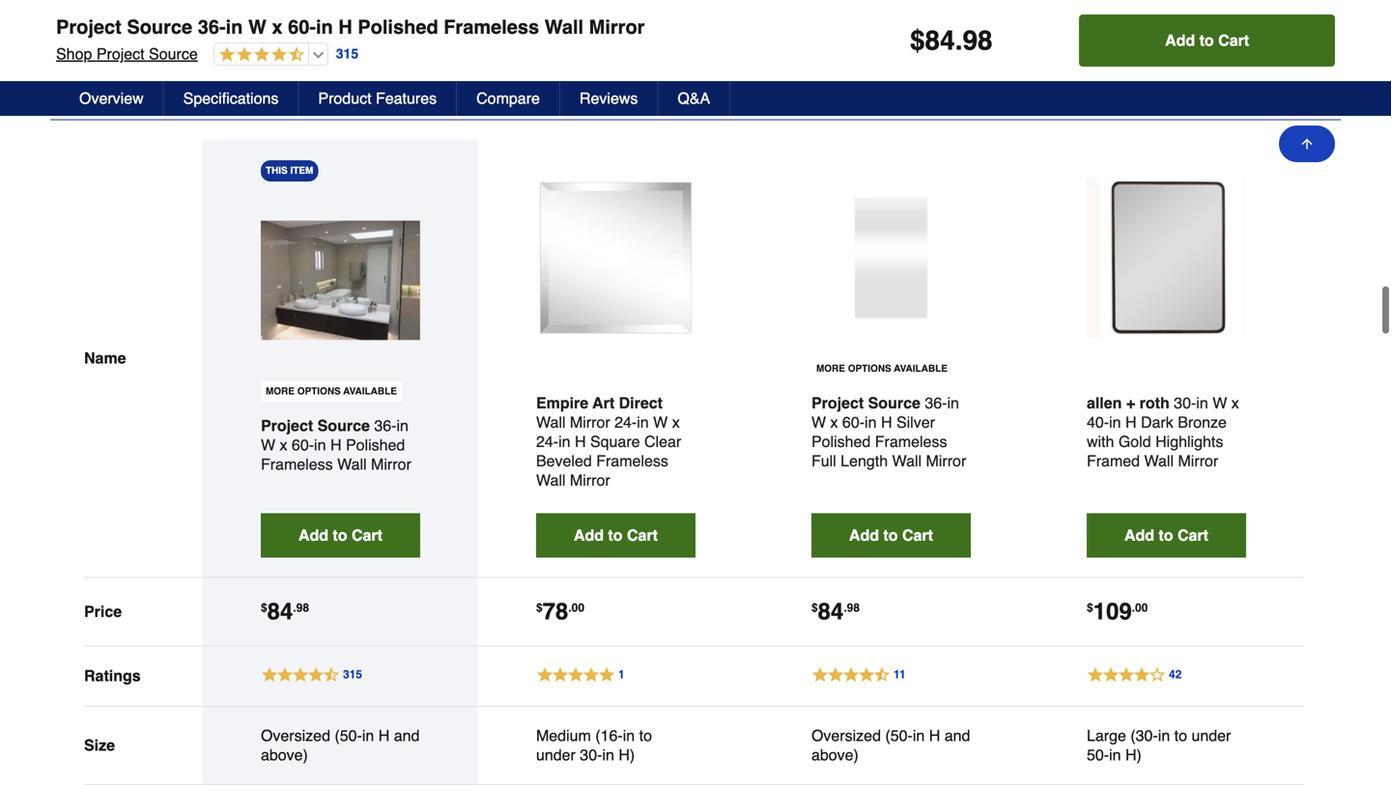 Task type: describe. For each thing, give the bounding box(es) containing it.
chevron up image
[[1301, 80, 1320, 99]]

product
[[318, 89, 372, 107]]

under for large (30-in to under 50-in h)
[[1192, 727, 1232, 745]]

$ 78 . 00
[[536, 599, 585, 625]]

to inside medium (16-in to under 30-in h)
[[640, 727, 652, 745]]

h inside 36-in w x 60-in h silver polished frameless full length wall mirror
[[881, 414, 893, 431]]

(16-
[[596, 727, 623, 745]]

$ inside $ 109 . 00
[[1087, 602, 1094, 615]]

h) for (16-
[[619, 747, 635, 764]]

4.5 stars image
[[214, 46, 304, 64]]

0 horizontal spatial 24-
[[536, 433, 559, 451]]

x for 36-in w x 60-in h polished frameless wall mirror
[[280, 436, 288, 454]]

78
[[543, 599, 569, 625]]

0 horizontal spatial compare
[[72, 76, 172, 102]]

2 horizontal spatial 84
[[926, 25, 956, 56]]

00 for 78
[[572, 602, 585, 615]]

project source for silver
[[812, 394, 921, 412]]

w for 36-in w x 60-in h polished frameless wall mirror
[[261, 436, 276, 454]]

more for rightmost more options available cell
[[817, 363, 846, 374]]

36-in w x 60-in h silver polished frameless full length wall mirror
[[812, 394, 967, 470]]

1 horizontal spatial compare
[[477, 89, 540, 107]]

full
[[812, 452, 837, 470]]

2 oversized (50-in h and above) cell from the left
[[812, 727, 971, 765]]

2 horizontal spatial $ 84 . 98
[[910, 25, 993, 56]]

mirror inside 36-in w x 60-in h polished frameless wall mirror
[[371, 456, 412, 473]]

more for left more options available cell
[[266, 386, 295, 397]]

wall inside 30-in w x 40-in h dark bronze with gold highlights framed wall mirror
[[1145, 452, 1174, 470]]

0 horizontal spatial 98
[[296, 602, 309, 615]]

. inside the $ 78 . 00
[[569, 602, 572, 615]]

oversized for second oversized (50-in h and above) 'cell' from left
[[812, 727, 881, 745]]

wall inside 36-in w x 60-in h silver polished frameless full length wall mirror
[[893, 452, 922, 470]]

1 horizontal spatial 84
[[818, 599, 844, 625]]

h) for (30-
[[1126, 747, 1142, 764]]

reviews
[[580, 89, 638, 107]]

project source 36-in w x 60-in h silver polished frameless full length wall mirror image
[[812, 178, 971, 338]]

30-in w x 40-in h dark bronze with gold highlights framed wall mirror
[[1087, 394, 1240, 470]]

medium (16-in to under 30-in h)
[[536, 727, 652, 764]]

h inside 30-in w x 40-in h dark bronze with gold highlights framed wall mirror
[[1126, 414, 1137, 431]]

ratings
[[84, 668, 141, 685]]

1 horizontal spatial 98
[[847, 602, 860, 615]]

empire art direct wall mirror 24-in w x 24-in h square clear beveled frameless wall mirror
[[536, 394, 682, 489]]

beveled
[[536, 452, 592, 470]]

36- for 36-in w x 60-in h polished frameless wall mirror
[[374, 417, 397, 435]]

bronze
[[1178, 414, 1227, 431]]

art
[[593, 394, 615, 412]]

0 vertical spatial 60-
[[288, 16, 316, 38]]

overview button
[[60, 81, 164, 116]]

product features button
[[299, 81, 457, 116]]

length
[[841, 452, 888, 470]]

direct
[[619, 394, 663, 412]]

q&a button
[[659, 81, 731, 116]]

109
[[1094, 599, 1132, 625]]

frameless inside 36-in w x 60-in h silver polished frameless full length wall mirror
[[875, 433, 948, 451]]

1 horizontal spatial $ 84 . 98
[[812, 599, 860, 625]]

options for rightmost more options available cell
[[848, 363, 892, 374]]

clear
[[645, 433, 682, 451]]

+
[[1127, 394, 1136, 412]]

w inside empire art direct wall mirror 24-in w x 24-in h square clear beveled frameless wall mirror
[[654, 414, 668, 431]]

w for 36-in w x 60-in h silver polished frameless full length wall mirror
[[812, 414, 826, 431]]

specifications button
[[164, 81, 299, 116]]

more options available for rightmost more options available cell
[[817, 363, 948, 374]]

available for left more options available cell
[[343, 386, 397, 397]]

frameless inside 36-in w x 60-in h polished frameless wall mirror
[[261, 456, 333, 473]]

x for 30-in w x 40-in h dark bronze with gold highlights framed wall mirror
[[1232, 394, 1240, 412]]

1 oversized (50-in h and above) cell from the left
[[261, 727, 420, 765]]

price
[[84, 603, 122, 621]]

36-in w x 60-in h polished frameless wall mirror
[[261, 417, 412, 473]]

00 for 109
[[1136, 602, 1149, 615]]

this
[[266, 165, 288, 176]]

oversized for 1st oversized (50-in h and above) 'cell' from left
[[261, 727, 331, 745]]

overview
[[79, 89, 144, 107]]

square
[[591, 433, 640, 451]]

this item
[[266, 165, 314, 176]]

0 horizontal spatial more options available cell
[[261, 381, 402, 402]]

product features
[[318, 89, 437, 107]]

large
[[1087, 727, 1127, 745]]

to inside large (30-in to under 50-in h)
[[1175, 727, 1188, 745]]

item
[[290, 165, 314, 176]]

arrow up image
[[1300, 136, 1315, 152]]



Task type: locate. For each thing, give the bounding box(es) containing it.
options up 36-in w x 60-in h silver polished frameless full length wall mirror at right bottom
[[848, 363, 892, 374]]

cart
[[1219, 31, 1250, 49], [352, 527, 383, 545], [627, 527, 658, 545], [903, 527, 934, 545], [1178, 527, 1209, 545]]

project
[[56, 16, 122, 38], [96, 45, 145, 63], [812, 394, 864, 412], [261, 417, 313, 435]]

more options available
[[817, 363, 948, 374], [266, 386, 397, 397]]

0 vertical spatial under
[[1192, 727, 1232, 745]]

reviews button
[[561, 81, 659, 116]]

more options available up silver
[[817, 363, 948, 374]]

0 horizontal spatial oversized (50-in h and above) cell
[[261, 727, 420, 765]]

available up 36-in w x 60-in h polished frameless wall mirror
[[343, 386, 397, 397]]

mirror
[[589, 16, 645, 38], [570, 414, 611, 431], [926, 452, 967, 470], [1179, 452, 1219, 470], [371, 456, 412, 473], [570, 472, 611, 489]]

1 oversized (50-in h and above) from the left
[[261, 727, 420, 764]]

98
[[963, 25, 993, 56], [296, 602, 309, 615], [847, 602, 860, 615]]

0 horizontal spatial more options available
[[266, 386, 397, 397]]

under inside large (30-in to under 50-in h)
[[1192, 727, 1232, 745]]

2 00 from the left
[[1136, 602, 1149, 615]]

1 vertical spatial 30-
[[580, 747, 603, 764]]

.
[[956, 25, 963, 56], [293, 602, 296, 615], [569, 602, 572, 615], [844, 602, 847, 615], [1132, 602, 1136, 615]]

1 horizontal spatial and
[[945, 727, 971, 745]]

. inside $ 109 . 00
[[1132, 602, 1136, 615]]

in
[[226, 16, 243, 38], [316, 16, 333, 38], [948, 394, 960, 412], [1197, 394, 1209, 412], [637, 414, 649, 431], [865, 414, 877, 431], [1110, 414, 1122, 431], [397, 417, 409, 435], [559, 433, 571, 451], [314, 436, 326, 454], [362, 727, 374, 745], [623, 727, 635, 745], [913, 727, 925, 745], [1159, 727, 1171, 745], [603, 747, 615, 764], [1110, 747, 1122, 764]]

under
[[1192, 727, 1232, 745], [536, 747, 576, 764]]

1 horizontal spatial 00
[[1136, 602, 1149, 615]]

00 right 78
[[572, 602, 585, 615]]

60- inside 36-in w x 60-in h polished frameless wall mirror
[[292, 436, 314, 454]]

1 vertical spatial 24-
[[536, 433, 559, 451]]

1 (50- from the left
[[335, 727, 362, 745]]

0 horizontal spatial h)
[[619, 747, 635, 764]]

more options available cell
[[812, 358, 953, 379], [261, 381, 402, 402]]

wall inside 36-in w x 60-in h polished frameless wall mirror
[[337, 456, 367, 473]]

00 right 109
[[1136, 602, 1149, 615]]

project source 36-in w x 60-in h polished frameless wall mirror image
[[261, 201, 420, 360]]

1 horizontal spatial (50-
[[886, 727, 913, 745]]

more options available up 36-in w x 60-in h polished frameless wall mirror
[[266, 386, 397, 397]]

x inside empire art direct wall mirror 24-in w x 24-in h square clear beveled frameless wall mirror
[[672, 414, 680, 431]]

2 horizontal spatial 36-
[[925, 394, 948, 412]]

0 horizontal spatial $ 84 . 98
[[261, 599, 309, 625]]

name
[[84, 349, 126, 367]]

2 and from the left
[[945, 727, 971, 745]]

w
[[248, 16, 267, 38], [1213, 394, 1228, 412], [654, 414, 668, 431], [812, 414, 826, 431], [261, 436, 276, 454]]

50-
[[1087, 747, 1110, 764]]

40-
[[1087, 414, 1110, 431]]

h
[[339, 16, 353, 38], [881, 414, 893, 431], [1126, 414, 1137, 431], [575, 433, 586, 451], [331, 436, 342, 454], [379, 727, 390, 745], [930, 727, 941, 745]]

options
[[848, 363, 892, 374], [297, 386, 341, 397]]

2 h) from the left
[[1126, 747, 1142, 764]]

more
[[817, 363, 846, 374], [266, 386, 295, 397]]

315
[[336, 46, 359, 62]]

above) for second oversized (50-in h and above) 'cell' from left
[[812, 747, 859, 764]]

to
[[1200, 31, 1215, 49], [333, 527, 348, 545], [608, 527, 623, 545], [884, 527, 898, 545], [1159, 527, 1174, 545], [640, 727, 652, 745], [1175, 727, 1188, 745]]

30-
[[1175, 394, 1197, 412], [580, 747, 603, 764]]

more up 36-in w x 60-in h polished frameless wall mirror
[[266, 386, 295, 397]]

0 vertical spatial available
[[894, 363, 948, 374]]

frameless
[[444, 16, 540, 38], [875, 433, 948, 451], [597, 452, 669, 470], [261, 456, 333, 473]]

more options available cell up 36-in w x 60-in h polished frameless wall mirror
[[261, 381, 402, 402]]

w for 30-in w x 40-in h dark bronze with gold highlights framed wall mirror
[[1213, 394, 1228, 412]]

with
[[1087, 433, 1115, 451]]

features
[[376, 89, 437, 107]]

00 inside $ 109 . 00
[[1136, 602, 1149, 615]]

w inside 36-in w x 60-in h polished frameless wall mirror
[[261, 436, 276, 454]]

1 horizontal spatial 36-
[[374, 417, 397, 435]]

00
[[572, 602, 585, 615], [1136, 602, 1149, 615]]

under down medium
[[536, 747, 576, 764]]

0 vertical spatial 24-
[[615, 414, 637, 431]]

1 horizontal spatial more
[[817, 363, 846, 374]]

source
[[127, 16, 193, 38], [149, 45, 198, 63], [869, 394, 921, 412], [318, 417, 370, 435]]

0 horizontal spatial above)
[[261, 747, 308, 764]]

1 above) from the left
[[261, 747, 308, 764]]

0 horizontal spatial 36-
[[198, 16, 226, 38]]

30- up the bronze
[[1175, 394, 1197, 412]]

x inside 36-in w x 60-in h silver polished frameless full length wall mirror
[[831, 414, 838, 431]]

2 vertical spatial 60-
[[292, 436, 314, 454]]

w inside 36-in w x 60-in h silver polished frameless full length wall mirror
[[812, 414, 826, 431]]

w inside 30-in w x 40-in h dark bronze with gold highlights framed wall mirror
[[1213, 394, 1228, 412]]

gold
[[1119, 433, 1152, 451]]

x inside 30-in w x 40-in h dark bronze with gold highlights framed wall mirror
[[1232, 394, 1240, 412]]

h) down (30-
[[1126, 747, 1142, 764]]

24- up beveled
[[536, 433, 559, 451]]

above)
[[261, 747, 308, 764], [812, 747, 859, 764]]

0 vertical spatial project source
[[812, 394, 921, 412]]

60-
[[288, 16, 316, 38], [843, 414, 865, 431], [292, 436, 314, 454]]

0 horizontal spatial (50-
[[335, 727, 362, 745]]

1 00 from the left
[[572, 602, 585, 615]]

q&a
[[678, 89, 711, 107]]

1 vertical spatial under
[[536, 747, 576, 764]]

2 horizontal spatial 98
[[963, 25, 993, 56]]

under inside medium (16-in to under 30-in h)
[[536, 747, 576, 764]]

0 vertical spatial more options available
[[817, 363, 948, 374]]

1 horizontal spatial 24-
[[615, 414, 637, 431]]

compare
[[72, 76, 172, 102], [477, 89, 540, 107]]

0 horizontal spatial 30-
[[580, 747, 603, 764]]

2 (50- from the left
[[886, 727, 913, 745]]

size
[[84, 737, 115, 755]]

24-
[[615, 414, 637, 431], [536, 433, 559, 451]]

$ inside the $ 78 . 00
[[536, 602, 543, 615]]

1 vertical spatial more
[[266, 386, 295, 397]]

60- for 36-in w x 60-in h polished frameless wall mirror
[[292, 436, 314, 454]]

0 vertical spatial 30-
[[1175, 394, 1197, 412]]

x inside 36-in w x 60-in h polished frameless wall mirror
[[280, 436, 288, 454]]

1 horizontal spatial project source
[[812, 394, 921, 412]]

h inside 36-in w x 60-in h polished frameless wall mirror
[[331, 436, 342, 454]]

x
[[272, 16, 283, 38], [1232, 394, 1240, 412], [672, 414, 680, 431], [831, 414, 838, 431], [280, 436, 288, 454]]

36- for 36-in w x 60-in h silver polished frameless full length wall mirror
[[925, 394, 948, 412]]

1 vertical spatial available
[[343, 386, 397, 397]]

0 horizontal spatial oversized (50-in h and above)
[[261, 727, 420, 764]]

0 vertical spatial more
[[817, 363, 846, 374]]

empire
[[536, 394, 589, 412]]

more options available for left more options available cell
[[266, 386, 397, 397]]

00 inside the $ 78 . 00
[[572, 602, 585, 615]]

h)
[[619, 747, 635, 764], [1126, 747, 1142, 764]]

more options available cell up silver
[[812, 358, 953, 379]]

h) inside large (30-in to under 50-in h)
[[1126, 747, 1142, 764]]

allen + roth 30-in w x 40-in h dark bronze with gold highlights framed wall mirror image
[[1087, 178, 1247, 338]]

frameless inside empire art direct wall mirror 24-in w x 24-in h square clear beveled frameless wall mirror
[[597, 452, 669, 470]]

project source 36-in w x 60-in h polished frameless wall mirror
[[56, 16, 645, 38]]

0 horizontal spatial 84
[[267, 599, 293, 625]]

oversized (50-in h and above)
[[261, 727, 420, 764], [812, 727, 971, 764]]

add to cart button
[[1080, 14, 1336, 67], [261, 514, 420, 558], [536, 514, 696, 558], [812, 514, 971, 558], [1087, 514, 1247, 558]]

options for left more options available cell
[[297, 386, 341, 397]]

add to cart
[[1166, 31, 1250, 49], [299, 527, 383, 545], [574, 527, 658, 545], [849, 527, 934, 545], [1125, 527, 1209, 545]]

1 oversized from the left
[[261, 727, 331, 745]]

24- up square
[[615, 414, 637, 431]]

above) for 1st oversized (50-in h and above) 'cell' from left
[[261, 747, 308, 764]]

0 vertical spatial options
[[848, 363, 892, 374]]

1 horizontal spatial oversized (50-in h and above) cell
[[812, 727, 971, 765]]

$
[[910, 25, 926, 56], [261, 602, 267, 615], [536, 602, 543, 615], [812, 602, 818, 615], [1087, 602, 1094, 615]]

1 vertical spatial 36-
[[925, 394, 948, 412]]

30- down (16-
[[580, 747, 603, 764]]

silver
[[897, 414, 936, 431]]

allen
[[1087, 394, 1123, 412]]

medium (16-in to under 30-in h) cell
[[536, 727, 696, 765]]

36- inside 36-in w x 60-in h silver polished frameless full length wall mirror
[[925, 394, 948, 412]]

oversized (50-in h and above) for 1st oversized (50-in h and above) 'cell' from left
[[261, 727, 420, 764]]

x for 36-in w x 60-in h silver polished frameless full length wall mirror
[[831, 414, 838, 431]]

roth
[[1140, 394, 1170, 412]]

1 vertical spatial more options available cell
[[261, 381, 402, 402]]

2 oversized (50-in h and above) from the left
[[812, 727, 971, 764]]

30- inside 30-in w x 40-in h dark bronze with gold highlights framed wall mirror
[[1175, 394, 1197, 412]]

1 h) from the left
[[619, 747, 635, 764]]

dark
[[1141, 414, 1174, 431]]

0 horizontal spatial more
[[266, 386, 295, 397]]

(30-
[[1131, 727, 1159, 745]]

allen + roth
[[1087, 394, 1170, 412]]

polished
[[358, 16, 438, 38], [812, 433, 871, 451], [346, 436, 405, 454]]

2 above) from the left
[[812, 747, 859, 764]]

1 horizontal spatial oversized (50-in h and above)
[[812, 727, 971, 764]]

shop
[[56, 45, 92, 63]]

framed
[[1087, 452, 1141, 470]]

oversized (50-in h and above) for second oversized (50-in h and above) 'cell' from left
[[812, 727, 971, 764]]

shop project source
[[56, 45, 198, 63]]

2 oversized from the left
[[812, 727, 881, 745]]

1 vertical spatial options
[[297, 386, 341, 397]]

(50-
[[335, 727, 362, 745], [886, 727, 913, 745]]

polished inside 36-in w x 60-in h silver polished frameless full length wall mirror
[[812, 433, 871, 451]]

compare button
[[50, 59, 1342, 120], [457, 81, 561, 116]]

project source for polished
[[261, 417, 370, 435]]

30- inside medium (16-in to under 30-in h)
[[580, 747, 603, 764]]

h inside empire art direct wall mirror 24-in w x 24-in h square clear beveled frameless wall mirror
[[575, 433, 586, 451]]

under right (30-
[[1192, 727, 1232, 745]]

0 vertical spatial 36-
[[198, 16, 226, 38]]

specifications
[[183, 89, 279, 107]]

available up silver
[[894, 363, 948, 374]]

0 horizontal spatial project source
[[261, 417, 370, 435]]

mirror inside 30-in w x 40-in h dark bronze with gold highlights framed wall mirror
[[1179, 452, 1219, 470]]

medium
[[536, 727, 591, 745]]

0 horizontal spatial 00
[[572, 602, 585, 615]]

wall
[[545, 16, 584, 38], [536, 414, 566, 431], [893, 452, 922, 470], [1145, 452, 1174, 470], [337, 456, 367, 473], [536, 472, 566, 489]]

0 horizontal spatial and
[[394, 727, 420, 745]]

and
[[394, 727, 420, 745], [945, 727, 971, 745]]

1 vertical spatial more options available
[[266, 386, 397, 397]]

h) inside medium (16-in to under 30-in h)
[[619, 747, 635, 764]]

84
[[926, 25, 956, 56], [267, 599, 293, 625], [818, 599, 844, 625]]

0 vertical spatial more options available cell
[[812, 358, 953, 379]]

oversized (50-in h and above) cell
[[261, 727, 420, 765], [812, 727, 971, 765]]

2 vertical spatial 36-
[[374, 417, 397, 435]]

project source
[[812, 394, 921, 412], [261, 417, 370, 435]]

empire art direct wall mirror 24-in w x 24-in h square clear beveled frameless wall mirror image
[[536, 178, 696, 338]]

add
[[1166, 31, 1196, 49], [299, 527, 329, 545], [574, 527, 604, 545], [849, 527, 880, 545], [1125, 527, 1155, 545]]

1 horizontal spatial under
[[1192, 727, 1232, 745]]

large (30-in to under 50-in h)
[[1087, 727, 1232, 764]]

36- inside 36-in w x 60-in h polished frameless wall mirror
[[374, 417, 397, 435]]

available for rightmost more options available cell
[[894, 363, 948, 374]]

1 horizontal spatial h)
[[1126, 747, 1142, 764]]

1 horizontal spatial oversized
[[812, 727, 881, 745]]

0 horizontal spatial available
[[343, 386, 397, 397]]

1 horizontal spatial more options available cell
[[812, 358, 953, 379]]

1 horizontal spatial more options available
[[817, 363, 948, 374]]

1 horizontal spatial above)
[[812, 747, 859, 764]]

h) down (16-
[[619, 747, 635, 764]]

oversized
[[261, 727, 331, 745], [812, 727, 881, 745]]

$ 84 . 98
[[910, 25, 993, 56], [261, 599, 309, 625], [812, 599, 860, 625]]

more up 36-in w x 60-in h silver polished frameless full length wall mirror at right bottom
[[817, 363, 846, 374]]

1 vertical spatial project source
[[261, 417, 370, 435]]

1 and from the left
[[394, 727, 420, 745]]

options up 36-in w x 60-in h polished frameless wall mirror
[[297, 386, 341, 397]]

mirror inside 36-in w x 60-in h silver polished frameless full length wall mirror
[[926, 452, 967, 470]]

1 horizontal spatial options
[[848, 363, 892, 374]]

60- for 36-in w x 60-in h silver polished frameless full length wall mirror
[[843, 414, 865, 431]]

0 horizontal spatial oversized
[[261, 727, 331, 745]]

36-
[[198, 16, 226, 38], [925, 394, 948, 412], [374, 417, 397, 435]]

1 horizontal spatial available
[[894, 363, 948, 374]]

1 vertical spatial 60-
[[843, 414, 865, 431]]

polished inside 36-in w x 60-in h polished frameless wall mirror
[[346, 436, 405, 454]]

highlights
[[1156, 433, 1224, 451]]

available
[[894, 363, 948, 374], [343, 386, 397, 397]]

0 horizontal spatial options
[[297, 386, 341, 397]]

large (30-in to under 50-in h) cell
[[1087, 727, 1247, 765]]

$ 109 . 00
[[1087, 599, 1149, 625]]

1 horizontal spatial 30-
[[1175, 394, 1197, 412]]

0 horizontal spatial under
[[536, 747, 576, 764]]

under for medium (16-in to under 30-in h)
[[536, 747, 576, 764]]

60- inside 36-in w x 60-in h silver polished frameless full length wall mirror
[[843, 414, 865, 431]]



Task type: vqa. For each thing, say whether or not it's contained in the screenshot.


